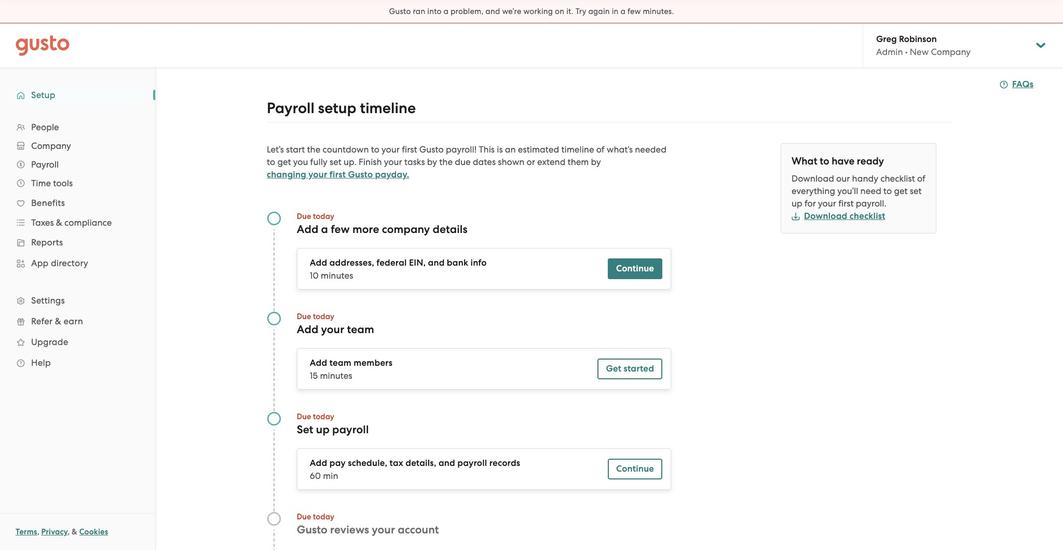 Task type: locate. For each thing, give the bounding box(es) containing it.
due down changing
[[297, 212, 311, 221]]

let's start the countdown to your first gusto payroll! this is an estimated                     timeline of what's needed to get you fully set up.
[[267, 144, 667, 167]]

and for problem,
[[486, 7, 500, 16]]

your right for
[[818, 198, 836, 209]]

& for compliance
[[56, 218, 62, 228]]

1 vertical spatial minutes
[[320, 371, 352, 381]]

your up finish at the top left of the page
[[382, 144, 400, 155]]

your up add team members 15 minutes
[[321, 323, 344, 336]]

shown
[[498, 157, 525, 167]]

1 due from the top
[[297, 212, 311, 221]]

up right set
[[316, 423, 330, 437]]

up.
[[344, 157, 357, 167]]

today down '10'
[[313, 312, 334, 321]]

0 horizontal spatial company
[[31, 141, 71, 151]]

1 vertical spatial up
[[316, 423, 330, 437]]

4 due from the top
[[297, 512, 311, 522]]

cookies
[[79, 527, 108, 537]]

2 continue from the top
[[616, 464, 654, 475]]

settings
[[31, 295, 65, 306]]

terms link
[[16, 527, 37, 537]]

0 vertical spatial of
[[596, 144, 605, 155]]

and for details,
[[439, 458, 455, 469]]

add
[[297, 223, 318, 236], [310, 258, 327, 268], [297, 323, 318, 336], [310, 358, 327, 369], [310, 458, 327, 469]]

your inside due today add your team
[[321, 323, 344, 336]]

1 horizontal spatial by
[[591, 157, 601, 167]]

an
[[505, 144, 516, 155]]

1 horizontal spatial get
[[894, 186, 908, 196]]

team inside due today add your team
[[347, 323, 374, 336]]

add inside add team members 15 minutes
[[310, 358, 327, 369]]

due inside due today gusto reviews your account
[[297, 512, 311, 522]]

today down changing your first gusto payday. 'button' on the top left of page
[[313, 212, 334, 221]]

today inside the due today add a few more company details
[[313, 212, 334, 221]]

0 vertical spatial minutes
[[321, 270, 353, 281]]

list
[[0, 118, 155, 373]]

today up set
[[313, 412, 334, 422]]

1 horizontal spatial company
[[931, 47, 971, 57]]

again
[[588, 7, 610, 16]]

timeline right setup
[[360, 99, 416, 117]]

first inside download our handy checklist of everything you'll need to get set up for your first payroll.
[[839, 198, 854, 209]]

your up payday.
[[384, 157, 402, 167]]

4 today from the top
[[313, 512, 334, 522]]

need
[[861, 186, 881, 196]]

add inside add pay schedule, tax details, and payroll records 60 min
[[310, 458, 327, 469]]

privacy link
[[41, 527, 68, 537]]

0 horizontal spatial payroll
[[31, 159, 59, 170]]

0 vertical spatial and
[[486, 7, 500, 16]]

2 horizontal spatial a
[[621, 7, 626, 16]]

few
[[628, 7, 641, 16], [331, 223, 350, 236]]

due inside the due today add a few more company details
[[297, 212, 311, 221]]

of
[[596, 144, 605, 155], [917, 173, 926, 184]]

due inside due today set up payroll
[[297, 412, 311, 422]]

due for add a few more company details
[[297, 212, 311, 221]]

1 horizontal spatial timeline
[[561, 144, 594, 155]]

1 continue button from the top
[[608, 259, 663, 279]]

dates
[[473, 157, 496, 167]]

1 vertical spatial team
[[329, 358, 351, 369]]

1 by from the left
[[427, 157, 437, 167]]

due up set
[[297, 412, 311, 422]]

up inside due today set up payroll
[[316, 423, 330, 437]]

1 continue from the top
[[616, 263, 654, 274]]

to inside download our handy checklist of everything you'll need to get set up for your first payroll.
[[884, 186, 892, 196]]

1 horizontal spatial ,
[[68, 527, 70, 537]]

add pay schedule, tax details, and payroll records 60 min
[[310, 458, 520, 481]]

you
[[293, 157, 308, 167]]

today up reviews
[[313, 512, 334, 522]]

what to have ready
[[792, 155, 884, 167]]

download our handy checklist of everything you'll need to get set up for your first payroll.
[[792, 173, 926, 209]]

reports
[[31, 237, 63, 248]]

download
[[792, 173, 834, 184], [804, 211, 848, 222]]

0 horizontal spatial by
[[427, 157, 437, 167]]

handy
[[852, 173, 878, 184]]

the left due
[[439, 157, 453, 167]]

we're
[[502, 7, 522, 16]]

1 horizontal spatial payroll
[[267, 99, 315, 117]]

, left the cookies button
[[68, 527, 70, 537]]

people button
[[10, 118, 145, 137]]

due for add your team
[[297, 312, 311, 321]]

first down you'll
[[839, 198, 854, 209]]

and inside add pay schedule, tax details, and payroll records 60 min
[[439, 458, 455, 469]]

is
[[497, 144, 503, 155]]

few inside the due today add a few more company details
[[331, 223, 350, 236]]

up
[[792, 198, 803, 209], [316, 423, 330, 437]]

finish your tasks by the due dates shown or extend them by changing your first gusto payday.
[[267, 157, 601, 180]]

upgrade link
[[10, 333, 145, 351]]

set right need
[[910, 186, 922, 196]]

list containing people
[[0, 118, 155, 373]]

0 vertical spatial continue
[[616, 263, 654, 274]]

due inside due today add your team
[[297, 312, 311, 321]]

checklist down payroll. on the top of page
[[850, 211, 886, 222]]

0 horizontal spatial of
[[596, 144, 605, 155]]

1 vertical spatial download
[[804, 211, 848, 222]]

of inside let's start the countdown to your first gusto payroll! this is an estimated                     timeline of what's needed to get you fully set up.
[[596, 144, 605, 155]]

2 vertical spatial first
[[839, 198, 854, 209]]

minutes.
[[643, 7, 674, 16]]

0 vertical spatial first
[[402, 144, 417, 155]]

the
[[307, 144, 321, 155], [439, 157, 453, 167]]

0 vertical spatial up
[[792, 198, 803, 209]]

app directory link
[[10, 254, 145, 273]]

reviews
[[330, 523, 369, 537]]

today inside due today set up payroll
[[313, 412, 334, 422]]

•
[[905, 47, 908, 57]]

0 horizontal spatial get
[[277, 157, 291, 167]]

0 horizontal spatial set
[[330, 157, 341, 167]]

download for download our handy checklist of everything you'll need to get set up for your first payroll.
[[792, 173, 834, 184]]

2 vertical spatial and
[[439, 458, 455, 469]]

0 vertical spatial payroll
[[267, 99, 315, 117]]

in
[[612, 7, 619, 16]]

payroll up 'start'
[[267, 99, 315, 117]]

get right need
[[894, 186, 908, 196]]

upgrade
[[31, 337, 68, 347]]

1 horizontal spatial the
[[439, 157, 453, 167]]

and
[[486, 7, 500, 16], [428, 258, 445, 268], [439, 458, 455, 469]]

today for up
[[313, 412, 334, 422]]

1 horizontal spatial set
[[910, 186, 922, 196]]

a for working
[[444, 7, 449, 16]]

1 , from the left
[[37, 527, 39, 537]]

, left 'privacy'
[[37, 527, 39, 537]]

a left more
[[321, 223, 328, 236]]

2 , from the left
[[68, 527, 70, 537]]

2 today from the top
[[313, 312, 334, 321]]

&
[[56, 218, 62, 228], [55, 316, 61, 327], [72, 527, 77, 537]]

0 horizontal spatial up
[[316, 423, 330, 437]]

0 horizontal spatial the
[[307, 144, 321, 155]]

the up fully
[[307, 144, 321, 155]]

minutes inside add team members 15 minutes
[[320, 371, 352, 381]]

refer & earn link
[[10, 312, 145, 331]]

minutes right 15
[[320, 371, 352, 381]]

0 vertical spatial payroll
[[332, 423, 369, 437]]

addresses,
[[329, 258, 374, 268]]

gusto up the finish your tasks by the due dates shown or extend them by changing your first gusto payday.
[[419, 144, 444, 155]]

1 vertical spatial continue button
[[608, 459, 663, 480]]

your down fully
[[308, 169, 327, 180]]

0 horizontal spatial payroll
[[332, 423, 369, 437]]

by right tasks
[[427, 157, 437, 167]]

company down "people"
[[31, 141, 71, 151]]

home image
[[16, 35, 70, 56]]

1 horizontal spatial up
[[792, 198, 803, 209]]

add for up
[[310, 458, 327, 469]]

up left for
[[792, 198, 803, 209]]

by right them
[[591, 157, 601, 167]]

,
[[37, 527, 39, 537], [68, 527, 70, 537]]

gusto left reviews
[[297, 523, 328, 537]]

& left the cookies button
[[72, 527, 77, 537]]

team
[[347, 323, 374, 336], [329, 358, 351, 369]]

our
[[836, 173, 850, 184]]

time tools button
[[10, 174, 145, 193]]

0 horizontal spatial few
[[331, 223, 350, 236]]

tasks
[[404, 157, 425, 167]]

1 vertical spatial payroll
[[31, 159, 59, 170]]

details
[[433, 223, 468, 236]]

payroll button
[[10, 155, 145, 174]]

needed
[[635, 144, 667, 155]]

few left more
[[331, 223, 350, 236]]

3 today from the top
[[313, 412, 334, 422]]

up inside download our handy checklist of everything you'll need to get set up for your first payroll.
[[792, 198, 803, 209]]

and right details,
[[439, 458, 455, 469]]

earn
[[64, 316, 83, 327]]

3 due from the top
[[297, 412, 311, 422]]

payroll for payroll
[[31, 159, 59, 170]]

0 vertical spatial &
[[56, 218, 62, 228]]

greg
[[876, 34, 897, 45]]

1 horizontal spatial of
[[917, 173, 926, 184]]

0 horizontal spatial ,
[[37, 527, 39, 537]]

start
[[286, 144, 305, 155]]

1 vertical spatial company
[[31, 141, 71, 151]]

gusto down finish at the top left of the page
[[348, 169, 373, 180]]

1 vertical spatial first
[[330, 169, 346, 180]]

1 vertical spatial payroll
[[458, 458, 487, 469]]

2 due from the top
[[297, 312, 311, 321]]

due right 'circle blank' image
[[297, 512, 311, 522]]

to right need
[[884, 186, 892, 196]]

1 horizontal spatial a
[[444, 7, 449, 16]]

0 vertical spatial company
[[931, 47, 971, 57]]

circle blank image
[[267, 512, 281, 526]]

0 vertical spatial continue button
[[608, 259, 663, 279]]

add inside add addresses, federal ein, and bank info 10 minutes
[[310, 258, 327, 268]]

payroll inside add pay schedule, tax details, and payroll records 60 min
[[458, 458, 487, 469]]

to up finish at the top left of the page
[[371, 144, 379, 155]]

today inside due today gusto reviews your account
[[313, 512, 334, 522]]

first up tasks
[[402, 144, 417, 155]]

company right the new
[[931, 47, 971, 57]]

checklist up need
[[881, 173, 915, 184]]

1 vertical spatial the
[[439, 157, 453, 167]]

0 vertical spatial few
[[628, 7, 641, 16]]

and right ein,
[[428, 258, 445, 268]]

1 vertical spatial of
[[917, 173, 926, 184]]

1 vertical spatial set
[[910, 186, 922, 196]]

0 vertical spatial get
[[277, 157, 291, 167]]

faqs
[[1012, 79, 1034, 90]]

a right in
[[621, 7, 626, 16]]

set
[[330, 157, 341, 167], [910, 186, 922, 196]]

checklist
[[881, 173, 915, 184], [850, 211, 886, 222]]

timeline
[[360, 99, 416, 117], [561, 144, 594, 155]]

payroll setup timeline
[[267, 99, 416, 117]]

0 horizontal spatial timeline
[[360, 99, 416, 117]]

add addresses, federal ein, and bank info 10 minutes
[[310, 258, 487, 281]]

& right taxes
[[56, 218, 62, 228]]

first inside the finish your tasks by the due dates shown or extend them by changing your first gusto payday.
[[330, 169, 346, 180]]

few right in
[[628, 7, 641, 16]]

first for for
[[839, 198, 854, 209]]

today for a
[[313, 212, 334, 221]]

download checklist
[[804, 211, 886, 222]]

due down '10'
[[297, 312, 311, 321]]

0 vertical spatial team
[[347, 323, 374, 336]]

1 vertical spatial &
[[55, 316, 61, 327]]

a inside the due today add a few more company details
[[321, 223, 328, 236]]

team up members on the left bottom of the page
[[347, 323, 374, 336]]

download inside download our handy checklist of everything you'll need to get set up for your first payroll.
[[792, 173, 834, 184]]

team left members on the left bottom of the page
[[329, 358, 351, 369]]

set up changing your first gusto payday. 'button' on the top left of page
[[330, 157, 341, 167]]

fully
[[310, 157, 327, 167]]

1 today from the top
[[313, 212, 334, 221]]

download up everything
[[792, 173, 834, 184]]

minutes down addresses,
[[321, 270, 353, 281]]

1 vertical spatial continue
[[616, 464, 654, 475]]

payroll inside dropdown button
[[31, 159, 59, 170]]

get up changing
[[277, 157, 291, 167]]

tools
[[53, 178, 73, 188]]

0 horizontal spatial a
[[321, 223, 328, 236]]

download down for
[[804, 211, 848, 222]]

set
[[297, 423, 313, 437]]

payroll up time at the top of page
[[31, 159, 59, 170]]

them
[[568, 157, 589, 167]]

gusto ran into a problem, and we're working on it. try again in a few minutes.
[[389, 7, 674, 16]]

app directory
[[31, 258, 88, 268]]

timeline up them
[[561, 144, 594, 155]]

1 horizontal spatial payroll
[[458, 458, 487, 469]]

account
[[398, 523, 439, 537]]

and inside add addresses, federal ein, and bank info 10 minutes
[[428, 258, 445, 268]]

first down up.
[[330, 169, 346, 180]]

1 vertical spatial few
[[331, 223, 350, 236]]

today for reviews
[[313, 512, 334, 522]]

0 vertical spatial download
[[792, 173, 834, 184]]

1 horizontal spatial first
[[402, 144, 417, 155]]

0 vertical spatial checklist
[[881, 173, 915, 184]]

1 vertical spatial get
[[894, 186, 908, 196]]

& left earn
[[55, 316, 61, 327]]

payroll left records
[[458, 458, 487, 469]]

payroll up pay
[[332, 423, 369, 437]]

1 vertical spatial timeline
[[561, 144, 594, 155]]

0 horizontal spatial first
[[330, 169, 346, 180]]

checklist inside download our handy checklist of everything you'll need to get set up for your first payroll.
[[881, 173, 915, 184]]

and left the we're
[[486, 7, 500, 16]]

2 continue button from the top
[[608, 459, 663, 480]]

gusto inside due today gusto reviews your account
[[297, 523, 328, 537]]

& inside taxes & compliance dropdown button
[[56, 218, 62, 228]]

1 horizontal spatial few
[[628, 7, 641, 16]]

due
[[297, 212, 311, 221], [297, 312, 311, 321], [297, 412, 311, 422], [297, 512, 311, 522]]

refer
[[31, 316, 53, 327]]

1 vertical spatial and
[[428, 258, 445, 268]]

2 by from the left
[[591, 157, 601, 167]]

continue button
[[608, 259, 663, 279], [608, 459, 663, 480]]

& inside refer & earn link
[[55, 316, 61, 327]]

your right reviews
[[372, 523, 395, 537]]

company
[[931, 47, 971, 57], [31, 141, 71, 151]]

a right into
[[444, 7, 449, 16]]

finish
[[359, 157, 382, 167]]

today inside due today add your team
[[313, 312, 334, 321]]

2 horizontal spatial first
[[839, 198, 854, 209]]

0 vertical spatial set
[[330, 157, 341, 167]]

first inside let's start the countdown to your first gusto payroll! this is an estimated                     timeline of what's needed to get you fully set up.
[[402, 144, 417, 155]]

0 vertical spatial the
[[307, 144, 321, 155]]

started
[[624, 363, 654, 374]]



Task type: describe. For each thing, give the bounding box(es) containing it.
into
[[427, 7, 442, 16]]

you'll
[[837, 186, 858, 196]]

download for download checklist
[[804, 211, 848, 222]]

company inside 'dropdown button'
[[31, 141, 71, 151]]

schedule,
[[348, 458, 387, 469]]

15
[[310, 371, 318, 381]]

due for gusto reviews your account
[[297, 512, 311, 522]]

or
[[527, 157, 535, 167]]

minutes inside add addresses, federal ein, and bank info 10 minutes
[[321, 270, 353, 281]]

taxes & compliance button
[[10, 213, 145, 232]]

refer & earn
[[31, 316, 83, 327]]

ran
[[413, 7, 425, 16]]

payroll for payroll setup timeline
[[267, 99, 315, 117]]

app
[[31, 258, 49, 268]]

company button
[[10, 137, 145, 155]]

help
[[31, 358, 51, 368]]

your inside download our handy checklist of everything you'll need to get set up for your first payroll.
[[818, 198, 836, 209]]

pay
[[329, 458, 346, 469]]

min
[[323, 471, 338, 481]]

add inside the due today add a few more company details
[[297, 223, 318, 236]]

payroll!
[[446, 144, 477, 155]]

60
[[310, 471, 321, 481]]

gusto navigation element
[[0, 68, 155, 390]]

federal
[[377, 258, 407, 268]]

settings link
[[10, 291, 145, 310]]

gusto inside let's start the countdown to your first gusto payroll! this is an estimated                     timeline of what's needed to get you fully set up.
[[419, 144, 444, 155]]

for
[[805, 198, 816, 209]]

benefits
[[31, 198, 65, 208]]

due
[[455, 157, 471, 167]]

set inside let's start the countdown to your first gusto payroll! this is an estimated                     timeline of what's needed to get you fully set up.
[[330, 157, 341, 167]]

get
[[606, 363, 622, 374]]

bank
[[447, 258, 468, 268]]

company inside greg robinson admin • new company
[[931, 47, 971, 57]]

timeline inside let's start the countdown to your first gusto payroll! this is an estimated                     timeline of what's needed to get you fully set up.
[[561, 144, 594, 155]]

due today gusto reviews your account
[[297, 512, 439, 537]]

payday.
[[375, 169, 409, 180]]

have
[[832, 155, 855, 167]]

reports link
[[10, 233, 145, 252]]

help link
[[10, 354, 145, 372]]

due today set up payroll
[[297, 412, 369, 437]]

add team members 15 minutes
[[310, 358, 393, 381]]

team inside add team members 15 minutes
[[329, 358, 351, 369]]

& for earn
[[55, 316, 61, 327]]

tax
[[390, 458, 403, 469]]

changing your first gusto payday. button
[[267, 169, 409, 181]]

add inside due today add your team
[[297, 323, 318, 336]]

your inside let's start the countdown to your first gusto payroll! this is an estimated                     timeline of what's needed to get you fully set up.
[[382, 144, 400, 155]]

get inside let's start the countdown to your first gusto payroll! this is an estimated                     timeline of what's needed to get you fully set up.
[[277, 157, 291, 167]]

terms , privacy , & cookies
[[16, 527, 108, 537]]

of inside download our handy checklist of everything you'll need to get set up for your first payroll.
[[917, 173, 926, 184]]

setup
[[31, 90, 55, 100]]

ein,
[[409, 258, 426, 268]]

terms
[[16, 527, 37, 537]]

gusto left ran
[[389, 7, 411, 16]]

gusto inside the finish your tasks by the due dates shown or extend them by changing your first gusto payday.
[[348, 169, 373, 180]]

company
[[382, 223, 430, 236]]

add for a
[[310, 258, 327, 268]]

admin
[[876, 47, 903, 57]]

on
[[555, 7, 564, 16]]

set inside download our handy checklist of everything you'll need to get set up for your first payroll.
[[910, 186, 922, 196]]

your inside due today gusto reviews your account
[[372, 523, 395, 537]]

directory
[[51, 258, 88, 268]]

let's
[[267, 144, 284, 155]]

it.
[[566, 7, 574, 16]]

taxes
[[31, 218, 54, 228]]

due today add a few more company details
[[297, 212, 468, 236]]

due today add your team
[[297, 312, 374, 336]]

to down the let's
[[267, 157, 275, 167]]

first for changing
[[330, 169, 346, 180]]

privacy
[[41, 527, 68, 537]]

faqs button
[[1000, 78, 1034, 91]]

1 vertical spatial checklist
[[850, 211, 886, 222]]

info
[[471, 258, 487, 268]]

download checklist link
[[792, 211, 886, 222]]

greg robinson admin • new company
[[876, 34, 971, 57]]

due for set up payroll
[[297, 412, 311, 422]]

continue for first continue button from the bottom of the page
[[616, 464, 654, 475]]

today for your
[[313, 312, 334, 321]]

estimated
[[518, 144, 559, 155]]

setup link
[[10, 86, 145, 104]]

get inside download our handy checklist of everything you'll need to get set up for your first payroll.
[[894, 186, 908, 196]]

cookies button
[[79, 526, 108, 538]]

compliance
[[64, 218, 112, 228]]

get started button
[[598, 359, 663, 380]]

changing
[[267, 169, 306, 180]]

details,
[[406, 458, 436, 469]]

payroll inside due today set up payroll
[[332, 423, 369, 437]]

0 vertical spatial timeline
[[360, 99, 416, 117]]

to left have
[[820, 155, 829, 167]]

countdown
[[323, 144, 369, 155]]

what's
[[607, 144, 633, 155]]

working
[[524, 7, 553, 16]]

ready
[[857, 155, 884, 167]]

2 vertical spatial &
[[72, 527, 77, 537]]

the inside let's start the countdown to your first gusto payroll! this is an estimated                     timeline of what's needed to get you fully set up.
[[307, 144, 321, 155]]

the inside the finish your tasks by the due dates shown or extend them by changing your first gusto payday.
[[439, 157, 453, 167]]

records
[[489, 458, 520, 469]]

people
[[31, 122, 59, 132]]

payroll.
[[856, 198, 887, 209]]

time tools
[[31, 178, 73, 188]]

a for details
[[321, 223, 328, 236]]

continue for 2nd continue button from the bottom of the page
[[616, 263, 654, 274]]

robinson
[[899, 34, 937, 45]]

taxes & compliance
[[31, 218, 112, 228]]

everything
[[792, 186, 835, 196]]

add for your
[[310, 358, 327, 369]]

setup
[[318, 99, 356, 117]]



Task type: vqa. For each thing, say whether or not it's contained in the screenshot.
review
no



